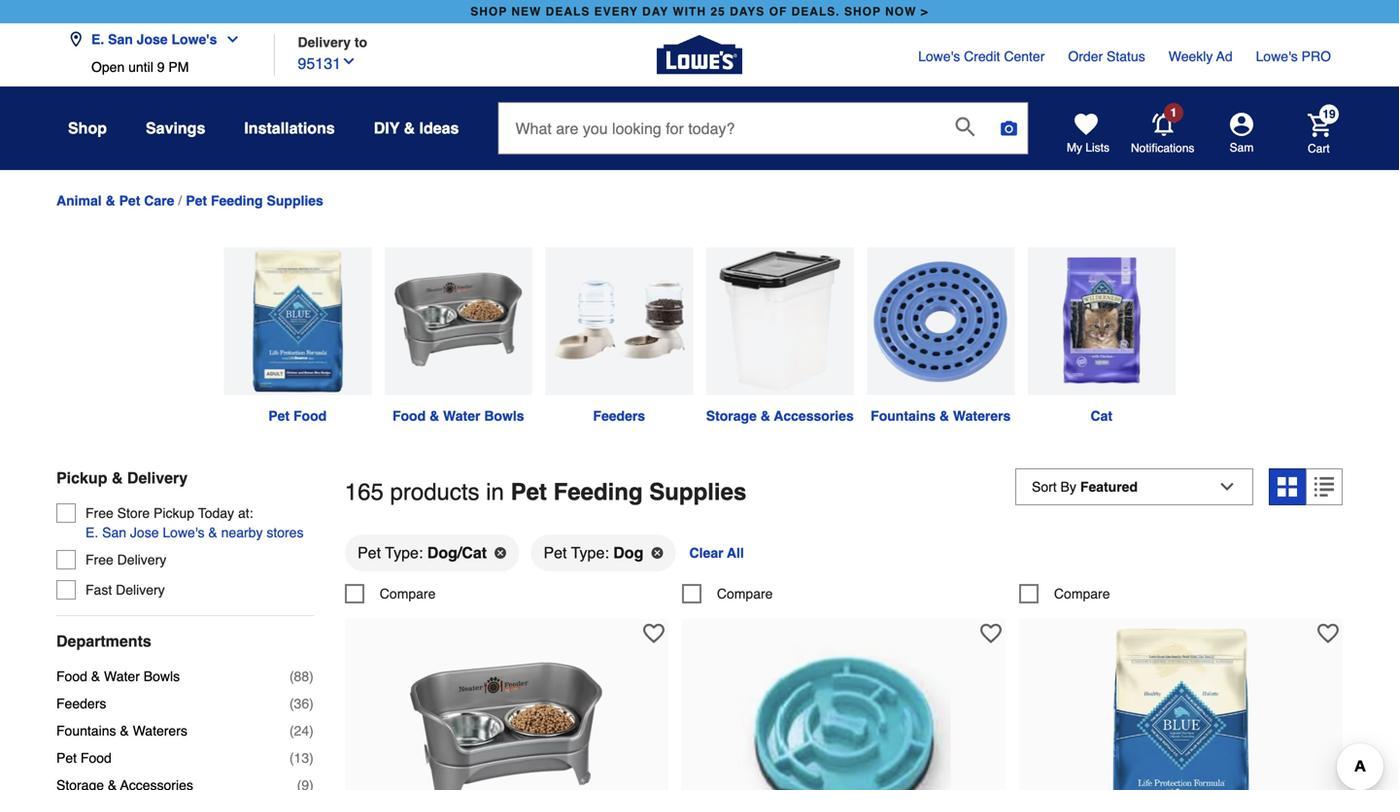 Task type: describe. For each thing, give the bounding box(es) containing it.
/
[[178, 193, 182, 209]]

days
[[730, 5, 765, 18]]

( 88 )
[[289, 669, 314, 684]]

1 horizontal spatial supplies
[[649, 479, 747, 505]]

location image
[[68, 32, 84, 47]]

lowe's pro link
[[1256, 47, 1331, 66]]

19
[[1323, 107, 1336, 121]]

storage & accessories image
[[706, 247, 854, 395]]

5014538305 element
[[345, 584, 436, 603]]

san for e. san jose lowe's & nearby stores
[[102, 525, 126, 540]]

lowe's home improvement notification center image
[[1153, 113, 1176, 136]]

open
[[91, 59, 125, 75]]

1 horizontal spatial pet food
[[269, 408, 327, 424]]

95131
[[298, 54, 341, 72]]

pet type: dog
[[544, 544, 644, 562]]

9
[[157, 59, 165, 75]]

cat link
[[1021, 247, 1182, 426]]

diy & ideas
[[374, 119, 459, 137]]

delivery to
[[298, 34, 367, 50]]

1 horizontal spatial food & water bowls
[[393, 408, 524, 424]]

departments
[[56, 632, 151, 650]]

ideas
[[419, 119, 459, 137]]

( for 36
[[289, 696, 294, 711]]

ad
[[1217, 49, 1233, 64]]

& inside food & water bowls link
[[430, 408, 439, 424]]

1 vertical spatial waterers
[[133, 723, 187, 739]]

clear all button
[[688, 533, 746, 572]]

& inside e. san jose lowe's & nearby stores button
[[208, 525, 217, 540]]

13
[[294, 750, 309, 766]]

lowe's home improvement lists image
[[1075, 113, 1098, 136]]

clear all
[[689, 545, 744, 561]]

0 horizontal spatial bowls
[[144, 669, 180, 684]]

animal & pet care / pet feeding supplies
[[56, 193, 323, 209]]

type: for dog/cat
[[385, 544, 423, 562]]

nearby
[[221, 525, 263, 540]]

sam
[[1230, 141, 1254, 155]]

( 36 )
[[289, 696, 314, 711]]

now
[[885, 5, 917, 18]]

lowe's left pro
[[1256, 49, 1298, 64]]

cart
[[1308, 142, 1330, 155]]

supplies inside animal & pet care / pet feeding supplies
[[267, 193, 323, 208]]

24
[[294, 723, 309, 739]]

95131 button
[[298, 50, 357, 75]]

to
[[355, 34, 367, 50]]

order status
[[1068, 49, 1145, 64]]

savings button
[[146, 111, 205, 146]]

36
[[294, 696, 309, 711]]

storage & accessories
[[706, 408, 854, 424]]

1 shop from the left
[[471, 5, 507, 18]]

( for 24
[[289, 723, 294, 739]]

at:
[[238, 505, 253, 521]]

& inside fountains & waterers link
[[940, 408, 949, 424]]

care
[[144, 193, 174, 208]]

camera image
[[999, 119, 1019, 138]]

0 horizontal spatial pickup
[[56, 469, 107, 487]]

diy & ideas button
[[374, 111, 459, 146]]

san for e. san jose lowe's
[[108, 32, 133, 47]]

chevron down image inside the 95131 button
[[341, 53, 357, 69]]

) for ( 24 )
[[309, 723, 314, 739]]

my lists
[[1067, 141, 1110, 155]]

my
[[1067, 141, 1083, 155]]

0 vertical spatial waterers
[[953, 408, 1011, 424]]

free for free store pickup today at:
[[86, 505, 113, 521]]

day
[[642, 5, 669, 18]]

search image
[[956, 117, 975, 136]]

weekly ad
[[1169, 49, 1233, 64]]

animal
[[56, 193, 102, 208]]

1 horizontal spatial pickup
[[154, 505, 194, 521]]

e. san jose lowe's & nearby stores button
[[86, 523, 304, 542]]

jose for e. san jose lowe's & nearby stores
[[130, 525, 159, 540]]

of
[[769, 5, 787, 18]]

1 horizontal spatial water
[[443, 408, 480, 424]]

blue buffalo  adult chicken and brown rice dog food 30lb - high quality protein, wholesome grains, omega 3 & 6 fatty acids for healthy skin & coat image
[[1074, 629, 1288, 790]]

compare for 5014538305 element
[[380, 586, 436, 601]]

fast
[[86, 582, 112, 598]]

dog/cat
[[427, 544, 487, 562]]

lowe's up the pm
[[171, 32, 217, 47]]

list box containing pet type:
[[345, 533, 1343, 584]]

notifications
[[1131, 141, 1195, 155]]

chevron down image inside e. san jose lowe's button
[[217, 32, 240, 47]]

pro
[[1302, 49, 1331, 64]]

lowe's down free store pickup today at:
[[163, 525, 205, 540]]

( 24 )
[[289, 723, 314, 739]]

fast delivery
[[86, 582, 165, 598]]

e. san jose lowe's & nearby stores
[[86, 525, 304, 540]]

pet type: dog/cat
[[358, 544, 487, 562]]

lowe's pro
[[1256, 49, 1331, 64]]

list view image
[[1315, 477, 1334, 497]]

food & water bowls link
[[378, 247, 539, 426]]

( 13 )
[[289, 750, 314, 766]]

dog
[[613, 544, 644, 562]]

e. san jose lowe's button
[[68, 20, 248, 59]]

delivery up free store pickup today at:
[[127, 469, 188, 487]]

1
[[1171, 106, 1177, 119]]

) for ( 36 )
[[309, 696, 314, 711]]

1 horizontal spatial feeding
[[554, 479, 643, 505]]

every
[[594, 5, 638, 18]]

pet food image
[[224, 247, 371, 395]]

cat
[[1091, 408, 1113, 424]]

my lists link
[[1067, 113, 1110, 155]]



Task type: vqa. For each thing, say whether or not it's contained in the screenshot.
'Shape'
no



Task type: locate. For each thing, give the bounding box(es) containing it.
1 vertical spatial e.
[[86, 525, 98, 540]]

free up fast
[[86, 552, 113, 568]]

deals.
[[792, 5, 840, 18]]

compare inside 5005375029 'element'
[[1054, 586, 1110, 601]]

lowe's
[[171, 32, 217, 47], [918, 49, 960, 64], [1256, 49, 1298, 64], [163, 525, 205, 540]]

until
[[128, 59, 153, 75]]

shop new deals every day with 25 days of deals. shop now > link
[[467, 0, 933, 23]]

outward hound fun feeder 32-oz plastic dog feeding station feeder image
[[737, 629, 951, 790]]

None search field
[[498, 102, 1029, 172]]

0 vertical spatial feeding
[[211, 193, 263, 208]]

bowls
[[484, 408, 524, 424], [144, 669, 180, 684]]

0 horizontal spatial supplies
[[267, 193, 323, 208]]

free delivery
[[86, 552, 166, 568]]

bowls up in
[[484, 408, 524, 424]]

jose down store
[[130, 525, 159, 540]]

1 free from the top
[[86, 505, 113, 521]]

storage & accessories link
[[700, 247, 860, 426]]

1 vertical spatial food & water bowls
[[56, 669, 180, 684]]

open until 9 pm
[[91, 59, 189, 75]]

san
[[108, 32, 133, 47], [102, 525, 126, 540]]

status
[[1107, 49, 1145, 64]]

0 vertical spatial bowls
[[484, 408, 524, 424]]

compare
[[380, 586, 436, 601], [717, 586, 773, 601], [1054, 586, 1110, 601]]

1 vertical spatial feeders
[[56, 696, 106, 711]]

1 vertical spatial fountains & waterers
[[56, 723, 187, 739]]

0 horizontal spatial feeders
[[56, 696, 106, 711]]

pet feeding supplies pet type cat image
[[1028, 247, 1176, 395]]

food & water bowls down departments
[[56, 669, 180, 684]]

fountains & waterers image
[[867, 247, 1015, 395]]

chevron down image
[[217, 32, 240, 47], [341, 53, 357, 69]]

( for 13
[[289, 750, 294, 766]]

feeding inside animal & pet care / pet feeding supplies
[[211, 193, 263, 208]]

1 compare from the left
[[380, 586, 436, 601]]

& inside animal & pet care / pet feeding supplies
[[105, 193, 115, 208]]

0 horizontal spatial shop
[[471, 5, 507, 18]]

2 heart outline image from the left
[[980, 623, 1002, 644]]

food & water bowls up "products"
[[393, 408, 524, 424]]

( up ( 36 )
[[289, 669, 294, 684]]

0 vertical spatial jose
[[137, 32, 168, 47]]

& inside diy & ideas button
[[404, 119, 415, 137]]

e. for e. san jose lowe's & nearby stores
[[86, 525, 98, 540]]

delivery
[[298, 34, 351, 50], [127, 469, 188, 487], [117, 552, 166, 568], [116, 582, 165, 598]]

animal & pet care link
[[56, 193, 174, 208]]

pet food link
[[217, 247, 378, 426]]

type: left 'dog'
[[571, 544, 609, 562]]

2 shop from the left
[[844, 5, 881, 18]]

pm
[[168, 59, 189, 75]]

new
[[511, 5, 542, 18]]

0 vertical spatial feeders
[[593, 408, 645, 424]]

shop left now
[[844, 5, 881, 18]]

pet food
[[269, 408, 327, 424], [56, 750, 112, 766]]

(
[[289, 669, 294, 684], [289, 696, 294, 711], [289, 723, 294, 739], [289, 750, 294, 766]]

lowe's left credit
[[918, 49, 960, 64]]

with
[[673, 5, 707, 18]]

0 vertical spatial e.
[[91, 32, 104, 47]]

( down ( 24 )
[[289, 750, 294, 766]]

1 horizontal spatial fountains & waterers
[[871, 408, 1011, 424]]

order
[[1068, 49, 1103, 64]]

Search Query text field
[[499, 103, 940, 154]]

center
[[1004, 49, 1045, 64]]

0 vertical spatial water
[[443, 408, 480, 424]]

deals
[[546, 5, 590, 18]]

1 vertical spatial feeding
[[554, 479, 643, 505]]

pet feeding supplies link
[[186, 193, 323, 208]]

lowe's home improvement cart image
[[1308, 113, 1331, 137]]

1 vertical spatial pickup
[[154, 505, 194, 521]]

1 vertical spatial supplies
[[649, 479, 747, 505]]

25
[[711, 5, 726, 18]]

5014515307 element
[[682, 584, 773, 603]]

heart outline image
[[643, 623, 665, 644], [980, 623, 1002, 644]]

0 horizontal spatial pet food
[[56, 750, 112, 766]]

0 vertical spatial san
[[108, 32, 133, 47]]

order status link
[[1068, 47, 1145, 66]]

2 compare from the left
[[717, 586, 773, 601]]

e. san jose lowe's
[[91, 32, 217, 47]]

weekly ad link
[[1169, 47, 1233, 66]]

sam button
[[1195, 113, 1289, 155]]

1 type: from the left
[[385, 544, 423, 562]]

2 ( from the top
[[289, 696, 294, 711]]

1 vertical spatial chevron down image
[[341, 53, 357, 69]]

feeding right / on the left top
[[211, 193, 263, 208]]

in
[[486, 479, 504, 505]]

0 horizontal spatial water
[[104, 669, 140, 684]]

fountains & waterers link
[[860, 247, 1021, 426]]

delivery down free delivery
[[116, 582, 165, 598]]

0 horizontal spatial waterers
[[133, 723, 187, 739]]

close circle filled image
[[651, 547, 663, 559]]

jose up '9'
[[137, 32, 168, 47]]

1 vertical spatial san
[[102, 525, 126, 540]]

water up "products"
[[443, 408, 480, 424]]

waterers
[[953, 408, 1011, 424], [133, 723, 187, 739]]

1 horizontal spatial type:
[[571, 544, 609, 562]]

e. for e. san jose lowe's
[[91, 32, 104, 47]]

4 ( from the top
[[289, 750, 294, 766]]

0 horizontal spatial food & water bowls
[[56, 669, 180, 684]]

fountains & waterers down departments
[[56, 723, 187, 739]]

compare inside 5014538305 element
[[380, 586, 436, 601]]

0 horizontal spatial compare
[[380, 586, 436, 601]]

( for 88
[[289, 669, 294, 684]]

lowe's credit center link
[[918, 47, 1045, 66]]

delivery up the 95131
[[298, 34, 351, 50]]

) up "13"
[[309, 723, 314, 739]]

0 vertical spatial pet food
[[269, 408, 327, 424]]

clear
[[689, 545, 724, 561]]

diy
[[374, 119, 400, 137]]

lists
[[1086, 141, 1110, 155]]

0 horizontal spatial type:
[[385, 544, 423, 562]]

0 horizontal spatial fountains & waterers
[[56, 723, 187, 739]]

0 vertical spatial supplies
[[267, 193, 323, 208]]

1 vertical spatial free
[[86, 552, 113, 568]]

0 vertical spatial free
[[86, 505, 113, 521]]

pickup up e. san jose lowe's & nearby stores button
[[154, 505, 194, 521]]

0 horizontal spatial fountains
[[56, 723, 116, 739]]

) down ( 88 )
[[309, 696, 314, 711]]

feeders down feeders image
[[593, 408, 645, 424]]

( down ( 88 )
[[289, 696, 294, 711]]

close circle filled image
[[495, 547, 506, 559]]

free
[[86, 505, 113, 521], [86, 552, 113, 568]]

free left store
[[86, 505, 113, 521]]

shop button
[[68, 111, 107, 146]]

1 horizontal spatial fountains
[[871, 408, 936, 424]]

type:
[[385, 544, 423, 562], [571, 544, 609, 562]]

installations button
[[244, 111, 335, 146]]

0 horizontal spatial chevron down image
[[217, 32, 240, 47]]

today
[[198, 505, 234, 521]]

0 vertical spatial chevron down image
[[217, 32, 240, 47]]

free store pickup today at:
[[86, 505, 253, 521]]

compare for 5014515307 element on the bottom of the page
[[717, 586, 773, 601]]

type: up 5014538305 element
[[385, 544, 423, 562]]

pickup up free delivery
[[56, 469, 107, 487]]

2 free from the top
[[86, 552, 113, 568]]

feeders down departments
[[56, 696, 106, 711]]

e. up free delivery
[[86, 525, 98, 540]]

fountains & waterers down fountains & waterers image
[[871, 408, 1011, 424]]

shop
[[471, 5, 507, 18], [844, 5, 881, 18]]

2 ) from the top
[[309, 696, 314, 711]]

pickup & delivery
[[56, 469, 188, 487]]

&
[[404, 119, 415, 137], [105, 193, 115, 208], [430, 408, 439, 424], [761, 408, 770, 424], [940, 408, 949, 424], [112, 469, 123, 487], [208, 525, 217, 540], [91, 669, 100, 684], [120, 723, 129, 739]]

supplies down installations button
[[267, 193, 323, 208]]

1 horizontal spatial waterers
[[953, 408, 1011, 424]]

1 heart outline image from the left
[[643, 623, 665, 644]]

installations
[[244, 119, 335, 137]]

3 ) from the top
[[309, 723, 314, 739]]

1 vertical spatial jose
[[130, 525, 159, 540]]

0 vertical spatial food & water bowls
[[393, 408, 524, 424]]

e. right 'location' image
[[91, 32, 104, 47]]

food
[[293, 408, 327, 424], [393, 408, 426, 424], [56, 669, 87, 684], [81, 750, 112, 766]]

1 horizontal spatial compare
[[717, 586, 773, 601]]

delivery up fast delivery
[[117, 552, 166, 568]]

0 horizontal spatial heart outline image
[[643, 623, 665, 644]]

1 ( from the top
[[289, 669, 294, 684]]

) down ( 24 )
[[309, 750, 314, 766]]

storage
[[706, 408, 757, 424]]

0 horizontal spatial feeding
[[211, 193, 263, 208]]

1 horizontal spatial heart outline image
[[980, 623, 1002, 644]]

1 vertical spatial water
[[104, 669, 140, 684]]

0 vertical spatial fountains
[[871, 408, 936, 424]]

lowe's credit center
[[918, 49, 1045, 64]]

2 type: from the left
[[571, 544, 609, 562]]

2 horizontal spatial compare
[[1054, 586, 1110, 601]]

165 products in pet feeding supplies
[[345, 479, 747, 505]]

type: for dog
[[571, 544, 609, 562]]

165
[[345, 479, 384, 505]]

fountains right accessories
[[871, 408, 936, 424]]

1 horizontal spatial chevron down image
[[341, 53, 357, 69]]

stores
[[267, 525, 304, 540]]

supplies up clear
[[649, 479, 747, 505]]

1 horizontal spatial shop
[[844, 5, 881, 18]]

3 ( from the top
[[289, 723, 294, 739]]

grid view image
[[1278, 477, 1297, 497]]

weekly
[[1169, 49, 1213, 64]]

fountains down departments
[[56, 723, 116, 739]]

compare inside 5014515307 element
[[717, 586, 773, 601]]

0 vertical spatial fountains & waterers
[[871, 408, 1011, 424]]

credit
[[964, 49, 1000, 64]]

3 compare from the left
[[1054, 586, 1110, 601]]

shop new deals every day with 25 days of deals. shop now >
[[471, 5, 929, 18]]

feeders image
[[545, 247, 693, 395]]

1 horizontal spatial feeders
[[593, 408, 645, 424]]

san down store
[[102, 525, 126, 540]]

jose for e. san jose lowe's
[[137, 32, 168, 47]]

neater pets 56-oz metal and plastic dog bowl(s) with stand (2 bowls) image
[[400, 629, 613, 790]]

san up "open"
[[108, 32, 133, 47]]

4 ) from the top
[[309, 750, 314, 766]]

5005375029 element
[[1019, 584, 1110, 603]]

feeding up pet type: dog
[[554, 479, 643, 505]]

list box
[[345, 533, 1343, 584]]

1 vertical spatial fountains
[[56, 723, 116, 739]]

departments element
[[56, 632, 314, 651]]

feeders link
[[539, 247, 700, 426]]

shop left new
[[471, 5, 507, 18]]

lowe's home improvement logo image
[[657, 12, 742, 98]]

0 vertical spatial pickup
[[56, 469, 107, 487]]

& inside storage & accessories link
[[761, 408, 770, 424]]

heart outline image
[[1318, 623, 1339, 644]]

all
[[727, 545, 744, 561]]

store
[[117, 505, 150, 521]]

) up ( 36 )
[[309, 669, 314, 684]]

compare for 5005375029 'element'
[[1054, 586, 1110, 601]]

>
[[921, 5, 929, 18]]

1 vertical spatial pet food
[[56, 750, 112, 766]]

( up "13"
[[289, 723, 294, 739]]

88
[[294, 669, 309, 684]]

bowls down departments element
[[144, 669, 180, 684]]

) for ( 88 )
[[309, 669, 314, 684]]

1 horizontal spatial bowls
[[484, 408, 524, 424]]

) for ( 13 )
[[309, 750, 314, 766]]

savings
[[146, 119, 205, 137]]

1 vertical spatial bowls
[[144, 669, 180, 684]]

shop
[[68, 119, 107, 137]]

accessories
[[774, 408, 854, 424]]

food & water bowls image
[[385, 247, 532, 395]]

feeding
[[211, 193, 263, 208], [554, 479, 643, 505]]

jose
[[137, 32, 168, 47], [130, 525, 159, 540]]

free for free delivery
[[86, 552, 113, 568]]

water down departments
[[104, 669, 140, 684]]

1 ) from the top
[[309, 669, 314, 684]]



